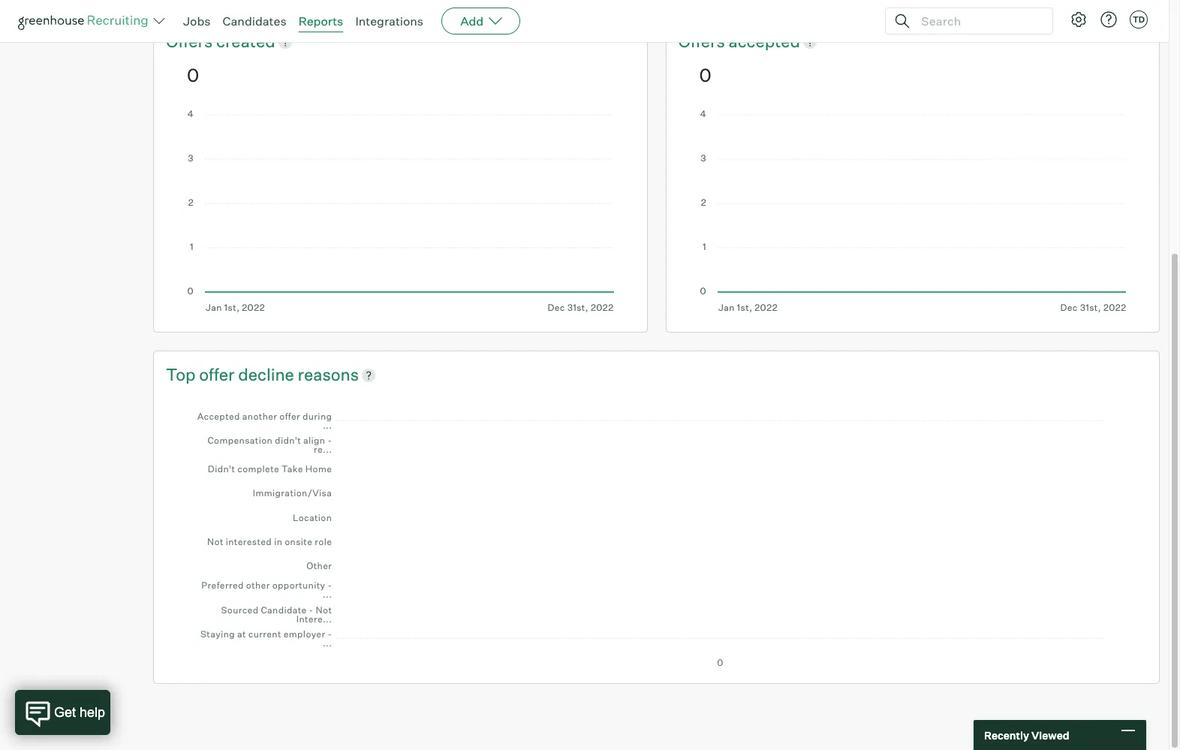 Task type: describe. For each thing, give the bounding box(es) containing it.
integrations
[[356, 14, 424, 29]]

top link
[[166, 363, 199, 387]]

offers link for created
[[166, 30, 216, 53]]

accepted
[[729, 31, 801, 51]]

td button
[[1131, 11, 1149, 29]]

add button
[[442, 8, 521, 35]]

jobs link
[[183, 14, 211, 29]]

accepted link
[[729, 30, 801, 53]]

top offer decline
[[166, 364, 298, 384]]

recently viewed
[[985, 729, 1070, 742]]

offer
[[199, 364, 235, 384]]

greenhouse recruiting image
[[18, 12, 153, 30]]

offers link for accepted
[[679, 30, 729, 53]]

offers for created
[[166, 31, 216, 51]]

created
[[216, 31, 275, 51]]

decline link
[[238, 363, 298, 387]]



Task type: vqa. For each thing, say whether or not it's contained in the screenshot.
the own within the Understand Goal and Attainment Metrics See how individuals are defining and accomplishing goals for their own personal and team development
no



Task type: locate. For each thing, give the bounding box(es) containing it.
xychart image for created
[[187, 110, 614, 313]]

1 horizontal spatial offers
[[679, 31, 729, 51]]

0
[[187, 64, 199, 86], [700, 64, 712, 86]]

1 horizontal spatial offers link
[[679, 30, 729, 53]]

offers
[[166, 31, 216, 51], [679, 31, 729, 51]]

xychart image for accepted
[[700, 110, 1127, 313]]

offers link
[[166, 30, 216, 53], [679, 30, 729, 53]]

jobs
[[183, 14, 211, 29]]

0 for accepted
[[700, 64, 712, 86]]

Search text field
[[918, 10, 1040, 32]]

1 offers from the left
[[166, 31, 216, 51]]

offers for accepted
[[679, 31, 729, 51]]

candidates
[[223, 14, 287, 29]]

1 0 from the left
[[187, 64, 199, 86]]

xychart image
[[187, 110, 614, 313], [700, 110, 1127, 313], [187, 401, 1127, 668]]

add
[[461, 14, 484, 29]]

reports link
[[299, 14, 344, 29]]

created link
[[216, 30, 275, 53]]

recently
[[985, 729, 1030, 742]]

2 0 from the left
[[700, 64, 712, 86]]

td
[[1134, 14, 1146, 25]]

decline
[[238, 364, 294, 384]]

2 offers from the left
[[679, 31, 729, 51]]

0 horizontal spatial 0
[[187, 64, 199, 86]]

1 offers link from the left
[[166, 30, 216, 53]]

configure image
[[1071, 11, 1089, 29]]

offer link
[[199, 363, 238, 387]]

0 horizontal spatial offers link
[[166, 30, 216, 53]]

reasons
[[298, 364, 359, 384]]

0 for created
[[187, 64, 199, 86]]

top
[[166, 364, 196, 384]]

viewed
[[1032, 729, 1070, 742]]

reasons link
[[298, 363, 359, 387]]

td button
[[1128, 8, 1152, 32]]

reports
[[299, 14, 344, 29]]

1 horizontal spatial 0
[[700, 64, 712, 86]]

2 offers link from the left
[[679, 30, 729, 53]]

integrations link
[[356, 14, 424, 29]]

candidates link
[[223, 14, 287, 29]]

0 horizontal spatial offers
[[166, 31, 216, 51]]



